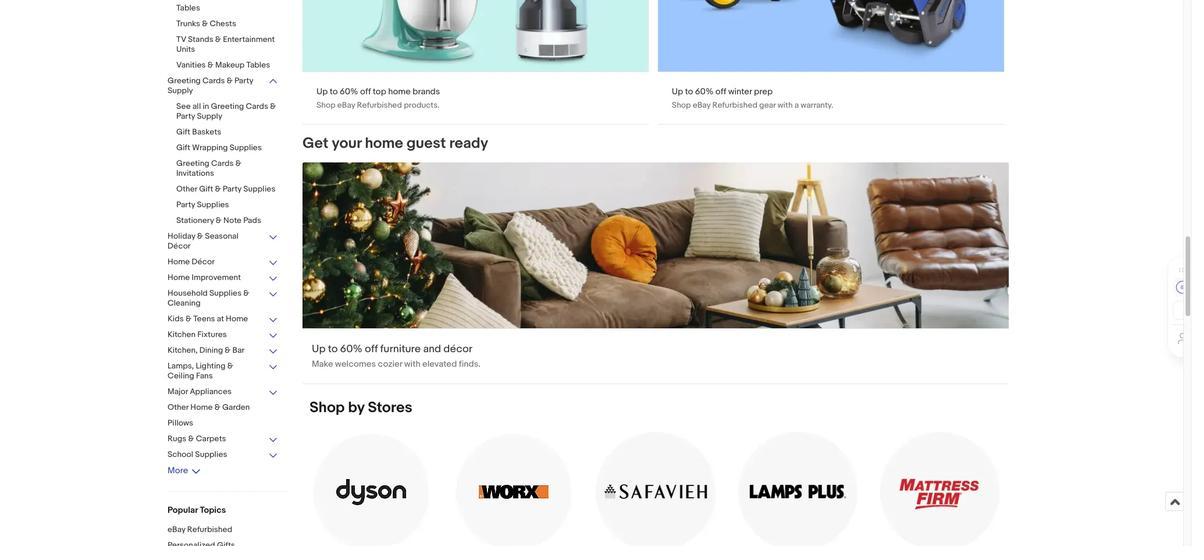 Task type: describe. For each thing, give the bounding box(es) containing it.
shop inside the up to 60% off winter prep shop ebay refurbished gear with a warranty.
[[672, 100, 691, 110]]

greeting cards & invitations link
[[176, 158, 278, 179]]

party down makeup
[[235, 76, 253, 86]]

1 vertical spatial home
[[365, 134, 404, 152]]

school
[[168, 449, 193, 459]]

chests
[[210, 19, 236, 29]]

1 vertical spatial tables
[[247, 60, 270, 70]]

seasonal
[[205, 231, 239, 241]]

ebay refurbished link
[[168, 525, 287, 536]]

1 horizontal spatial supply
[[197, 111, 222, 121]]

tables trunks & chests tv stands & entertainment units vanities & makeup tables greeting cards & party supply see all in greeting cards & party supply gift baskets gift wrapping supplies greeting cards & invitations other gift & party supplies party supplies stationery & note pads holiday & seasonal décor home décor home improvement household supplies & cleaning kids & teens at home kitchen fixtures kitchen, dining & bar lamps, lighting & ceiling fans major appliances other home & garden pillows rugs & carpets school supplies
[[168, 3, 276, 459]]

entertainment
[[223, 34, 275, 44]]

60% for furniture
[[340, 343, 363, 356]]

& down stationery
[[197, 231, 203, 241]]

greeting cards & party supply button
[[168, 76, 278, 97]]

supplies up pads
[[243, 184, 276, 194]]

invitations
[[176, 168, 214, 178]]

rugs & carpets button
[[168, 434, 278, 445]]

up for up to 60% off top home brands
[[317, 86, 328, 97]]

tv
[[176, 34, 186, 44]]

popular
[[168, 505, 198, 516]]

kitchen
[[168, 330, 196, 339]]

get your home guest ready
[[303, 134, 489, 152]]

rugs
[[168, 434, 187, 444]]

& down vanities & makeup tables link
[[227, 76, 233, 86]]

home improvement button
[[168, 272, 278, 284]]

0 horizontal spatial décor
[[168, 241, 191, 251]]

units
[[176, 44, 195, 54]]

kids
[[168, 314, 184, 324]]

kitchen fixtures button
[[168, 330, 278, 341]]

kitchen, dining & bar button
[[168, 345, 278, 356]]

finds.
[[459, 359, 481, 370]]

ebay refurbished
[[168, 525, 232, 534]]

refurbished inside the up to 60% off winter prep shop ebay refurbished gear with a warranty.
[[713, 100, 758, 110]]

lamps, lighting & ceiling fans button
[[168, 361, 278, 382]]

welcomes
[[335, 359, 376, 370]]

& right rugs
[[188, 434, 194, 444]]

note
[[224, 215, 242, 225]]

none text field containing up to 60% off top home brands
[[303, 0, 649, 124]]

vanities & makeup tables link
[[176, 60, 278, 71]]

up to 60% off furniture and décor make welcomes cozier with elevated finds.
[[312, 343, 481, 370]]

improvement
[[192, 272, 241, 282]]

2 vertical spatial cards
[[211, 158, 234, 168]]

trunks & chests link
[[176, 19, 278, 30]]

supplies down gift baskets link
[[230, 143, 262, 153]]

home décor button
[[168, 257, 278, 268]]

see all in greeting cards & party supply link
[[176, 101, 278, 122]]

home down appliances
[[191, 402, 213, 412]]

more
[[168, 465, 188, 476]]

supplies down other gift & party supplies link on the top left
[[197, 200, 229, 210]]

fans
[[196, 371, 213, 381]]

fixtures
[[198, 330, 227, 339]]

holiday
[[168, 231, 195, 241]]

ebay inside the up to 60% off winter prep shop ebay refurbished gear with a warranty.
[[693, 100, 711, 110]]

get
[[303, 134, 329, 152]]

guest
[[407, 134, 446, 152]]

refurbished inside up to 60% off top home brands shop ebay refurbished products.
[[357, 100, 402, 110]]

1 horizontal spatial décor
[[192, 257, 215, 267]]

2 vertical spatial gift
[[199, 184, 213, 194]]

& down major appliances dropdown button
[[215, 402, 221, 412]]

dining
[[200, 345, 223, 355]]

tv stands & entertainment units link
[[176, 34, 278, 55]]

wrapping
[[192, 143, 228, 153]]

& down gift wrapping supplies link
[[236, 158, 242, 168]]

school supplies button
[[168, 449, 278, 461]]

home down holiday at the left
[[168, 257, 190, 267]]

supplies down "carpets"
[[195, 449, 227, 459]]

off for winter
[[716, 86, 727, 97]]

off for furniture
[[365, 343, 378, 356]]

cleaning
[[168, 298, 201, 308]]

other home & garden link
[[168, 402, 278, 413]]

household supplies & cleaning button
[[168, 288, 278, 309]]

& down home improvement dropdown button
[[244, 288, 249, 298]]

ebay inside the ebay refurbished link
[[168, 525, 186, 534]]

60% for winter
[[696, 86, 714, 97]]

& left note
[[216, 215, 222, 225]]

stores
[[368, 399, 413, 417]]

ceiling
[[168, 371, 194, 381]]

stands
[[188, 34, 214, 44]]

to for up to 60% off top home brands
[[330, 86, 338, 97]]

pads
[[243, 215, 261, 225]]

& up stands
[[202, 19, 208, 29]]

cozier
[[378, 359, 403, 370]]

topics
[[200, 505, 226, 516]]

major
[[168, 387, 188, 396]]

kids & teens at home button
[[168, 314, 278, 325]]

with for and
[[404, 359, 421, 370]]

all
[[193, 101, 201, 111]]

& up the party supplies link
[[215, 184, 221, 194]]

lamps,
[[168, 361, 194, 371]]



Task type: locate. For each thing, give the bounding box(es) containing it.
60% inside the up to 60% off winter prep shop ebay refurbished gear with a warranty.
[[696, 86, 714, 97]]

tables down entertainment
[[247, 60, 270, 70]]

0 vertical spatial décor
[[168, 241, 191, 251]]

60% up welcomes
[[340, 343, 363, 356]]

off for top
[[360, 86, 371, 97]]

pillows
[[168, 418, 193, 428]]

home inside up to 60% off top home brands shop ebay refurbished products.
[[388, 86, 411, 97]]

& right the kids
[[186, 314, 192, 324]]

winter
[[729, 86, 753, 97]]

party up stationery
[[176, 200, 195, 210]]

to up make at the left
[[328, 343, 338, 356]]

shop by stores
[[310, 399, 413, 417]]

0 horizontal spatial refurbished
[[187, 525, 232, 534]]

makeup
[[215, 60, 245, 70]]

1 horizontal spatial tables
[[247, 60, 270, 70]]

0 horizontal spatial supply
[[168, 86, 193, 95]]

off left winter
[[716, 86, 727, 97]]

prep
[[755, 86, 773, 97]]

refurbished inside the ebay refurbished link
[[187, 525, 232, 534]]

stationery & note pads link
[[176, 215, 278, 226]]

with left a
[[778, 100, 793, 110]]

& down kitchen, dining & bar dropdown button
[[227, 361, 233, 371]]

trunks
[[176, 19, 200, 29]]

household
[[168, 288, 208, 298]]

refurbished down topics on the left
[[187, 525, 232, 534]]

0 vertical spatial cards
[[203, 76, 225, 86]]

shop
[[317, 100, 336, 110], [672, 100, 691, 110], [310, 399, 345, 417]]

& left makeup
[[208, 60, 214, 70]]

major appliances button
[[168, 387, 278, 398]]

a
[[795, 100, 799, 110]]

&
[[202, 19, 208, 29], [215, 34, 221, 44], [208, 60, 214, 70], [227, 76, 233, 86], [270, 101, 276, 111], [236, 158, 242, 168], [215, 184, 221, 194], [216, 215, 222, 225], [197, 231, 203, 241], [244, 288, 249, 298], [186, 314, 192, 324], [225, 345, 231, 355], [227, 361, 233, 371], [215, 402, 221, 412], [188, 434, 194, 444]]

& down chests
[[215, 34, 221, 44]]

with for prep
[[778, 100, 793, 110]]

tables up trunks
[[176, 3, 200, 13]]

to inside the up to 60% off winter prep shop ebay refurbished gear with a warranty.
[[686, 86, 694, 97]]

ebay inside up to 60% off top home brands shop ebay refurbished products.
[[338, 100, 355, 110]]

cards down greeting cards & party supply dropdown button
[[246, 101, 268, 111]]

to left winter
[[686, 86, 694, 97]]

greeting down greeting cards & party supply dropdown button
[[211, 101, 244, 111]]

furniture
[[381, 343, 421, 356]]

by
[[348, 399, 365, 417]]

0 horizontal spatial tables
[[176, 3, 200, 13]]

refurbished down winter
[[713, 100, 758, 110]]

0 horizontal spatial ebay
[[168, 525, 186, 534]]

& left bar
[[225, 345, 231, 355]]

tables
[[176, 3, 200, 13], [247, 60, 270, 70]]

gift down "invitations" on the left of the page
[[199, 184, 213, 194]]

to left top
[[330, 86, 338, 97]]

1 vertical spatial supply
[[197, 111, 222, 121]]

lighting
[[196, 361, 226, 371]]

vanities
[[176, 60, 206, 70]]

home
[[388, 86, 411, 97], [365, 134, 404, 152]]

to inside up to 60% off top home brands shop ebay refurbished products.
[[330, 86, 338, 97]]

with inside up to 60% off furniture and décor make welcomes cozier with elevated finds.
[[404, 359, 421, 370]]

in
[[203, 101, 209, 111]]

to
[[330, 86, 338, 97], [686, 86, 694, 97], [328, 343, 338, 356]]

popular topics
[[168, 505, 226, 516]]

cards
[[203, 76, 225, 86], [246, 101, 268, 111], [211, 158, 234, 168]]

0 vertical spatial other
[[176, 184, 197, 194]]

teens
[[193, 314, 215, 324]]

other gift & party supplies link
[[176, 184, 278, 195]]

2 horizontal spatial ebay
[[693, 100, 711, 110]]

home
[[168, 257, 190, 267], [168, 272, 190, 282], [226, 314, 248, 324], [191, 402, 213, 412]]

greeting
[[168, 76, 201, 86], [211, 101, 244, 111], [176, 158, 210, 168]]

greeting down vanities
[[168, 76, 201, 86]]

off inside up to 60% off top home brands shop ebay refurbished products.
[[360, 86, 371, 97]]

kitchen,
[[168, 345, 198, 355]]

60% left winter
[[696, 86, 714, 97]]

your
[[332, 134, 362, 152]]

1 horizontal spatial ebay
[[338, 100, 355, 110]]

pillows link
[[168, 418, 278, 429]]

gift
[[176, 127, 190, 137], [176, 143, 190, 153], [199, 184, 213, 194]]

1 vertical spatial cards
[[246, 101, 268, 111]]

greeting down "wrapping"
[[176, 158, 210, 168]]

up
[[317, 86, 328, 97], [672, 86, 684, 97], [312, 343, 326, 356]]

off inside up to 60% off furniture and décor make welcomes cozier with elevated finds.
[[365, 343, 378, 356]]

to for up to 60% off winter prep
[[686, 86, 694, 97]]

gift baskets link
[[176, 127, 278, 138]]

off left top
[[360, 86, 371, 97]]

bar
[[233, 345, 245, 355]]

party up the party supplies link
[[223, 184, 242, 194]]

off inside the up to 60% off winter prep shop ebay refurbished gear with a warranty.
[[716, 86, 727, 97]]

0 vertical spatial with
[[778, 100, 793, 110]]

party supplies link
[[176, 200, 278, 211]]

party
[[235, 76, 253, 86], [176, 111, 195, 121], [223, 184, 242, 194], [176, 200, 195, 210]]

décor down stationery
[[168, 241, 191, 251]]

up inside the up to 60% off winter prep shop ebay refurbished gear with a warranty.
[[672, 86, 684, 97]]

see
[[176, 101, 191, 111]]

ready
[[450, 134, 489, 152]]

more button
[[168, 465, 201, 476]]

None text field
[[658, 0, 1005, 124], [303, 162, 1010, 384], [658, 0, 1005, 124], [303, 162, 1010, 384]]

up for up to 60% off furniture and décor
[[312, 343, 326, 356]]

off up welcomes
[[365, 343, 378, 356]]

gift wrapping supplies link
[[176, 143, 278, 154]]

supply up baskets
[[197, 111, 222, 121]]

home right your
[[365, 134, 404, 152]]

None text field
[[303, 0, 649, 124]]

60% for top
[[340, 86, 358, 97]]

1 vertical spatial with
[[404, 359, 421, 370]]

home up "household"
[[168, 272, 190, 282]]

stationery
[[176, 215, 214, 225]]

tables link
[[176, 3, 278, 14]]

supply up see
[[168, 86, 193, 95]]

décor
[[168, 241, 191, 251], [192, 257, 215, 267]]

60% inside up to 60% off top home brands shop ebay refurbished products.
[[340, 86, 358, 97]]

0 vertical spatial gift
[[176, 127, 190, 137]]

cards down vanities & makeup tables link
[[203, 76, 225, 86]]

0 vertical spatial supply
[[168, 86, 193, 95]]

supply
[[168, 86, 193, 95], [197, 111, 222, 121]]

party left in
[[176, 111, 195, 121]]

holiday & seasonal décor button
[[168, 231, 278, 252]]

make
[[312, 359, 333, 370]]

supplies down home improvement dropdown button
[[210, 288, 242, 298]]

products.
[[404, 100, 440, 110]]

home right at at the left
[[226, 314, 248, 324]]

gift left baskets
[[176, 127, 190, 137]]

up inside up to 60% off furniture and décor make welcomes cozier with elevated finds.
[[312, 343, 326, 356]]

off
[[360, 86, 371, 97], [716, 86, 727, 97], [365, 343, 378, 356]]

top
[[373, 86, 387, 97]]

0 vertical spatial tables
[[176, 3, 200, 13]]

1 horizontal spatial with
[[778, 100, 793, 110]]

up inside up to 60% off top home brands shop ebay refurbished products.
[[317, 86, 328, 97]]

home right top
[[388, 86, 411, 97]]

other
[[176, 184, 197, 194], [168, 402, 189, 412]]

0 horizontal spatial with
[[404, 359, 421, 370]]

baskets
[[192, 127, 221, 137]]

1 vertical spatial décor
[[192, 257, 215, 267]]

with down furniture
[[404, 359, 421, 370]]

60%
[[340, 86, 358, 97], [696, 86, 714, 97], [340, 343, 363, 356]]

1 vertical spatial greeting
[[211, 101, 244, 111]]

cards down gift wrapping supplies link
[[211, 158, 234, 168]]

up to 60% off top home brands shop ebay refurbished products.
[[317, 86, 440, 110]]

60% left top
[[340, 86, 358, 97]]

refurbished down top
[[357, 100, 402, 110]]

ebay
[[338, 100, 355, 110], [693, 100, 711, 110], [168, 525, 186, 534]]

0 vertical spatial greeting
[[168, 76, 201, 86]]

appliances
[[190, 387, 232, 396]]

gift left "wrapping"
[[176, 143, 190, 153]]

2 vertical spatial greeting
[[176, 158, 210, 168]]

other down "invitations" on the left of the page
[[176, 184, 197, 194]]

shop inside up to 60% off top home brands shop ebay refurbished products.
[[317, 100, 336, 110]]

1 horizontal spatial refurbished
[[357, 100, 402, 110]]

& up gift baskets link
[[270, 101, 276, 111]]

2 horizontal spatial refurbished
[[713, 100, 758, 110]]

and
[[424, 343, 441, 356]]

to inside up to 60% off furniture and décor make welcomes cozier with elevated finds.
[[328, 343, 338, 356]]

up for up to 60% off winter prep
[[672, 86, 684, 97]]

with inside the up to 60% off winter prep shop ebay refurbished gear with a warranty.
[[778, 100, 793, 110]]

other down major
[[168, 402, 189, 412]]

1 vertical spatial other
[[168, 402, 189, 412]]

to for up to 60% off furniture and décor
[[328, 343, 338, 356]]

warranty.
[[801, 100, 834, 110]]

refurbished
[[357, 100, 402, 110], [713, 100, 758, 110], [187, 525, 232, 534]]

at
[[217, 314, 224, 324]]

carpets
[[196, 434, 226, 444]]

brands
[[413, 86, 440, 97]]

décor
[[444, 343, 473, 356]]

1 vertical spatial gift
[[176, 143, 190, 153]]

elevated
[[423, 359, 457, 370]]

décor up improvement
[[192, 257, 215, 267]]

0 vertical spatial home
[[388, 86, 411, 97]]

60% inside up to 60% off furniture and décor make welcomes cozier with elevated finds.
[[340, 343, 363, 356]]

up to 60% off winter prep shop ebay refurbished gear with a warranty.
[[672, 86, 834, 110]]

gear
[[760, 100, 776, 110]]



Task type: vqa. For each thing, say whether or not it's contained in the screenshot.
Chests
yes



